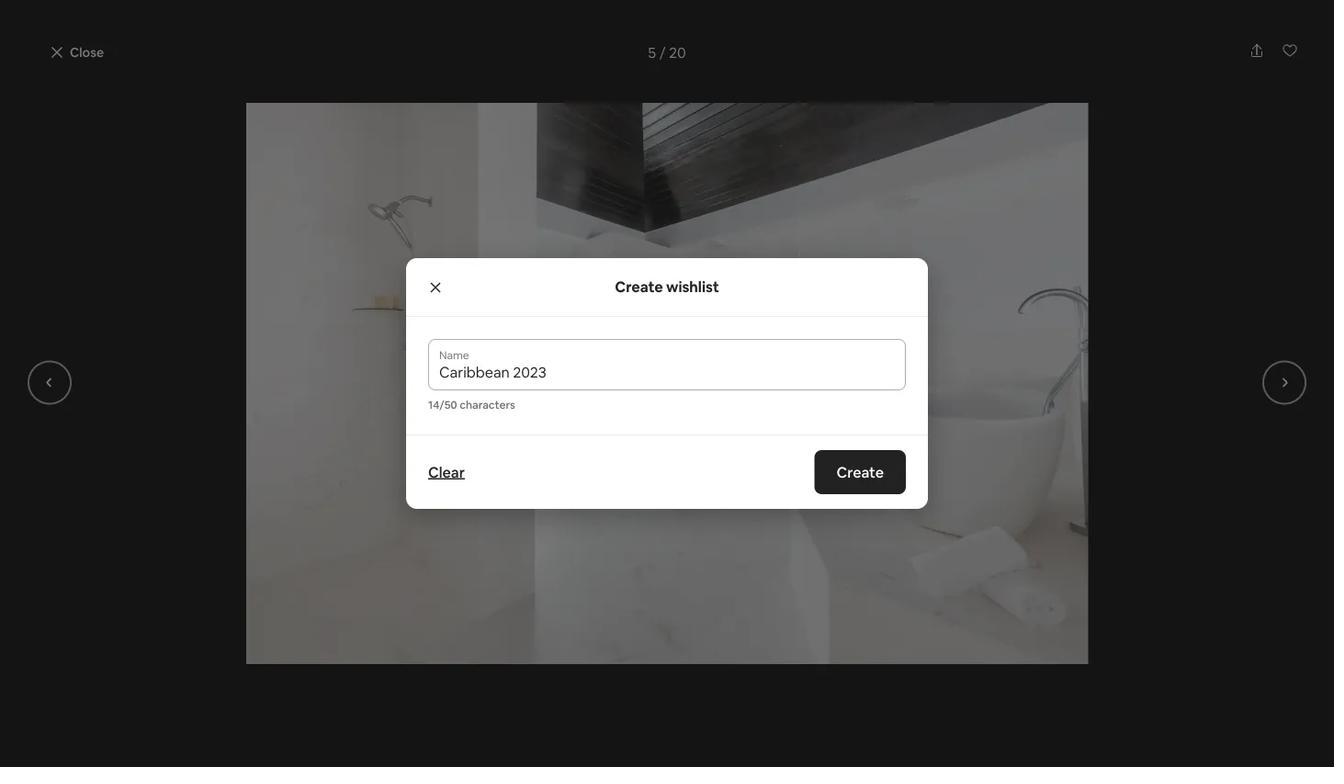 Task type: vqa. For each thing, say whether or not it's contained in the screenshot.
·
yes



Task type: describe. For each thing, give the bounding box(es) containing it.
islands,
[[409, 133, 454, 150]]

5.0
[[1075, 636, 1093, 652]]

bed
[[311, 636, 338, 655]]

front
[[330, 94, 387, 125]]

villa
[[474, 94, 521, 125]]

providenciales,
[[272, 133, 362, 150]]

14/50
[[428, 398, 457, 412]]

show
[[1050, 530, 1083, 547]]

characters
[[460, 398, 515, 412]]

1 caicos from the left
[[365, 133, 406, 150]]

islands
[[548, 133, 589, 150]]

bedroom
[[229, 636, 292, 655]]

8
[[197, 133, 204, 150]]

2 caicos from the left
[[504, 133, 545, 150]]

show all photos
[[1050, 530, 1145, 547]]

clear
[[428, 463, 465, 482]]

entire villa hosted by sulmare
[[153, 604, 428, 630]]

create for create wishlist
[[615, 278, 663, 296]]

name this wishlist dialog
[[406, 258, 928, 509]]

by sulmare
[[325, 604, 428, 630]]

8 reviews · providenciales, caicos islands, turks & caicos islands
[[197, 133, 589, 153]]

beach
[[256, 94, 325, 125]]

5.0 ·
[[1075, 636, 1099, 652]]

5
[[648, 43, 656, 62]]

1 for 1 bed · 1.5 baths
[[302, 636, 308, 655]]

1 for 1 bedroom
[[219, 636, 225, 655]]

sardinia- beach front luxury villa image 4 image
[[932, 175, 1182, 375]]

sardinia- beach front luxury villa image 1 image
[[153, 175, 667, 576]]

villa
[[213, 604, 249, 630]]

/
[[659, 43, 666, 62]]

baths
[[368, 636, 406, 655]]

1.5
[[348, 636, 365, 655]]

$1,393 night
[[862, 629, 962, 655]]

20
[[669, 43, 686, 62]]

· for 8 reviews · providenciales, caicos islands, turks & caicos islands
[[261, 134, 264, 153]]



Task type: locate. For each thing, give the bounding box(es) containing it.
providenciales, caicos islands, turks & caicos islands button
[[272, 130, 589, 153]]

sardinia-
[[153, 94, 251, 125]]

listing image 4 image
[[327, 312, 1008, 767], [327, 312, 1008, 767]]

learn more about the host, sulmare. image
[[701, 606, 753, 657], [701, 606, 753, 657]]

Start your search search field
[[529, 15, 805, 59]]

· inside 8 reviews · providenciales, caicos islands, turks & caicos islands
[[261, 134, 264, 153]]

create
[[615, 278, 663, 296], [837, 463, 884, 482]]

0 vertical spatial create
[[615, 278, 663, 296]]

entire
[[153, 604, 208, 630]]

night
[[927, 634, 962, 653]]

14/50 characters
[[428, 398, 515, 412]]

1 horizontal spatial caicos
[[504, 133, 545, 150]]

caicos right &
[[504, 133, 545, 150]]

sardinia- beach front luxury villa image 3 image
[[674, 383, 924, 576]]

create wishlist
[[615, 278, 719, 296]]

1 vertical spatial create
[[837, 463, 884, 482]]

1 horizontal spatial ·
[[341, 636, 344, 655]]

sardinia- beach front luxury villa
[[153, 94, 521, 125]]

hosted
[[254, 604, 321, 630]]

show all photos button
[[1014, 523, 1160, 554]]

share
[[1079, 134, 1113, 151]]

· right 5.0
[[1096, 636, 1099, 652]]

2 horizontal spatial ·
[[1096, 636, 1099, 652]]

0 horizontal spatial ·
[[261, 134, 264, 153]]

1 horizontal spatial 1
[[302, 636, 308, 655]]

create inside button
[[837, 463, 884, 482]]

clear button
[[419, 454, 474, 491]]

1 1 from the left
[[219, 636, 225, 655]]

wishlist
[[666, 278, 719, 296]]

none text field inside the name this wishlist 'dialog'
[[439, 363, 895, 381]]

all
[[1086, 530, 1099, 547]]

·
[[261, 134, 264, 153], [1096, 636, 1099, 652], [341, 636, 344, 655]]

1 bedroom
[[219, 636, 292, 655]]

sardinia- beach front luxury villa image 5 image
[[932, 383, 1182, 576]]

listing image 2 image
[[327, 79, 663, 304], [327, 79, 663, 304]]

reviews
[[207, 133, 254, 150]]

1
[[219, 636, 225, 655], [302, 636, 308, 655]]

8 reviews button
[[197, 132, 254, 151]]

· for 1 bed · 1.5 baths
[[341, 636, 344, 655]]

1 left the bed
[[302, 636, 308, 655]]

0 horizontal spatial create
[[615, 278, 663, 296]]

1 horizontal spatial create
[[837, 463, 884, 482]]

create for create
[[837, 463, 884, 482]]

listing image 3 image
[[671, 79, 1008, 304], [671, 79, 1008, 304]]

· right reviews
[[261, 134, 264, 153]]

$1,393
[[862, 629, 922, 655]]

0 horizontal spatial caicos
[[365, 133, 406, 150]]

listing image 1 image
[[327, 0, 1008, 71], [327, 0, 1008, 71]]

share button
[[1049, 127, 1120, 158]]

0 horizontal spatial 1
[[219, 636, 225, 655]]

5 / 20
[[648, 43, 686, 62]]

· left '1.5'
[[341, 636, 344, 655]]

sardinia- beach front luxury villa image 2 image
[[674, 175, 924, 375]]

2 1 from the left
[[302, 636, 308, 655]]

1 down villa
[[219, 636, 225, 655]]

dialog
[[0, 0, 1334, 767]]

1 bed · 1.5 baths
[[302, 636, 406, 655]]

None text field
[[439, 363, 895, 381]]

&
[[492, 133, 501, 150]]

photos
[[1102, 530, 1145, 547]]

create button
[[815, 450, 906, 494]]

caicos down front
[[365, 133, 406, 150]]

caicos
[[365, 133, 406, 150], [504, 133, 545, 150]]

luxury
[[392, 94, 468, 125]]

listing image 5 image
[[88, 103, 1246, 664], [88, 103, 1246, 664]]

turks
[[456, 133, 489, 150]]



